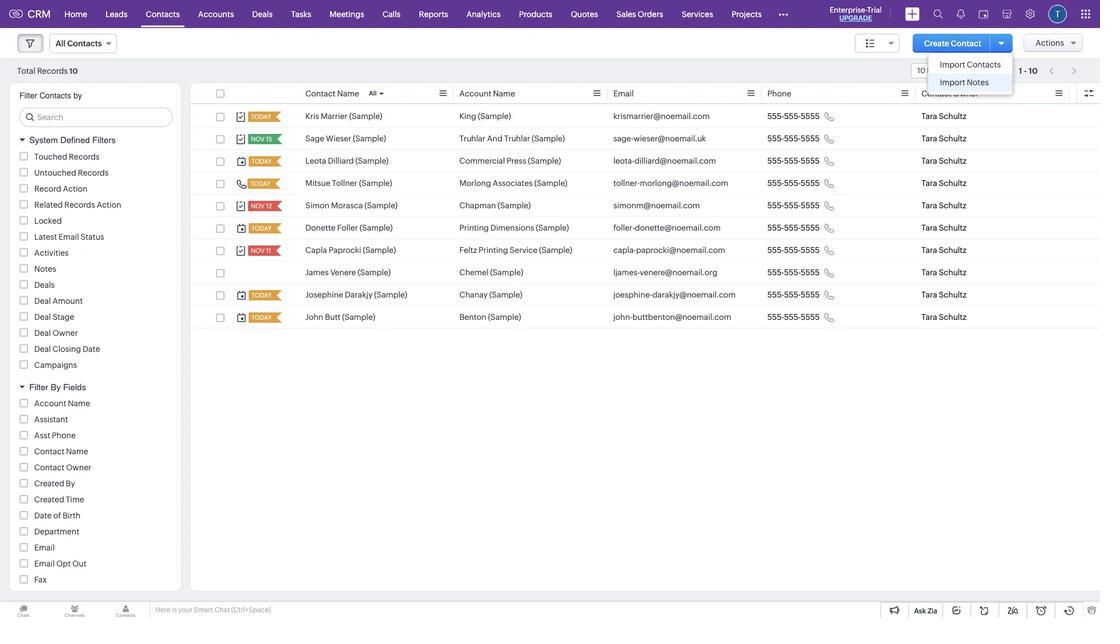 Task type: locate. For each thing, give the bounding box(es) containing it.
3 555-555-5555 from the top
[[767, 156, 820, 166]]

1 schultz from the top
[[939, 112, 966, 121]]

2 tara schultz from the top
[[921, 134, 966, 143]]

4 555-555-5555 from the top
[[767, 179, 820, 188]]

2 555-555-5555 from the top
[[767, 134, 820, 143]]

created down created by
[[34, 496, 64, 505]]

account name down "filter by fields"
[[34, 399, 90, 408]]

row group
[[190, 105, 1100, 329]]

2 truhlar from the left
[[504, 134, 530, 143]]

10 schultz from the top
[[939, 313, 966, 322]]

tara schultz for dilliard@noemail.com
[[921, 156, 966, 166]]

1 vertical spatial contact owner
[[34, 463, 91, 473]]

enterprise-
[[830, 5, 867, 14]]

tara schultz for darakjy@noemail.com
[[921, 290, 966, 300]]

1 vertical spatial by
[[66, 480, 75, 489]]

contacts inside field
[[67, 39, 102, 48]]

today link up nov 15 link
[[248, 112, 272, 122]]

11
[[266, 248, 271, 255]]

10 right - at the top right of page
[[1029, 66, 1038, 75]]

printing up the chemel (sample)
[[479, 246, 508, 255]]

0 vertical spatial contact name
[[305, 89, 359, 98]]

today link up nov 12 link
[[248, 179, 272, 189]]

0 vertical spatial date
[[83, 345, 100, 354]]

email opt out
[[34, 560, 86, 569]]

8 tara schultz from the top
[[921, 268, 966, 277]]

2 vertical spatial owner
[[66, 463, 91, 473]]

deals
[[252, 9, 273, 19], [34, 280, 55, 290]]

tara schultz for donette@noemail.com
[[921, 223, 966, 233]]

morlong@noemail.com
[[640, 179, 728, 188]]

10 Records Per Page field
[[911, 63, 1002, 78]]

(sample) right service at the top of page
[[539, 246, 572, 255]]

home link
[[55, 0, 96, 28]]

0 vertical spatial deals
[[252, 9, 273, 19]]

deals left tasks "link"
[[252, 9, 273, 19]]

commercial press (sample) link
[[459, 155, 561, 167]]

today down nov 11
[[252, 292, 272, 299]]

5 5555 from the top
[[801, 201, 820, 210]]

by inside dropdown button
[[51, 382, 61, 392]]

7 tara from the top
[[921, 246, 937, 255]]

smart
[[194, 607, 213, 614]]

today link down nov 11
[[249, 290, 273, 301]]

by for created
[[66, 480, 75, 489]]

2 vertical spatial nov
[[251, 248, 265, 255]]

1 horizontal spatial deals
[[252, 9, 273, 19]]

6 schultz from the top
[[939, 223, 966, 233]]

2 created from the top
[[34, 496, 64, 505]]

tara schultz for venere@noemail.org
[[921, 268, 966, 277]]

today down nov 15 in the left of the page
[[252, 158, 272, 165]]

10 555-555-5555 from the top
[[767, 313, 820, 322]]

name down asst phone in the left bottom of the page
[[66, 447, 88, 457]]

(sample) up and
[[478, 112, 511, 121]]

all inside field
[[56, 39, 65, 48]]

2 tara from the top
[[921, 134, 937, 143]]

2 horizontal spatial 10
[[1029, 66, 1038, 75]]

ljames-
[[613, 268, 640, 277]]

created up the created time
[[34, 480, 64, 489]]

created by
[[34, 480, 75, 489]]

1 vertical spatial phone
[[52, 431, 76, 441]]

records inside field
[[927, 66, 955, 75]]

deal up deal stage
[[34, 296, 51, 306]]

0 vertical spatial all
[[56, 39, 65, 48]]

today left "john"
[[252, 315, 272, 322]]

4 tara schultz from the top
[[921, 179, 966, 188]]

tara schultz for paprocki@noemail.com
[[921, 246, 966, 255]]

3 tara schultz from the top
[[921, 156, 966, 166]]

1 horizontal spatial truhlar
[[504, 134, 530, 143]]

3 deal from the top
[[34, 329, 51, 338]]

account up king
[[459, 89, 491, 98]]

records for untouched
[[78, 168, 109, 177]]

9 schultz from the top
[[939, 290, 966, 300]]

truhlar left and
[[459, 134, 485, 143]]

7 schultz from the top
[[939, 246, 966, 255]]

555-555-5555 for buttbenton@noemail.com
[[767, 313, 820, 322]]

0 vertical spatial by
[[51, 382, 61, 392]]

0 horizontal spatial contact name
[[34, 447, 88, 457]]

contact inside button
[[951, 39, 981, 48]]

contacts
[[146, 9, 180, 19], [67, 39, 102, 48], [967, 60, 1001, 69], [40, 91, 71, 100]]

records up filter contacts by
[[37, 66, 68, 75]]

nov
[[251, 136, 265, 143], [251, 203, 265, 210], [251, 248, 265, 255]]

schultz for venere@noemail.org
[[939, 268, 966, 277]]

1 vertical spatial deals
[[34, 280, 55, 290]]

tara for morlong@noemail.com
[[921, 179, 937, 188]]

records left "per" in the right of the page
[[927, 66, 955, 75]]

1 horizontal spatial account name
[[459, 89, 515, 98]]

records down the defined
[[69, 152, 100, 161]]

associates
[[493, 179, 533, 188]]

4 5555 from the top
[[801, 179, 820, 188]]

owner down "import notes" at the top right of the page
[[953, 89, 978, 98]]

6 5555 from the top
[[801, 223, 820, 233]]

1 nov from the top
[[251, 136, 265, 143]]

0 horizontal spatial all
[[56, 39, 65, 48]]

-
[[1024, 66, 1027, 75]]

Other Modules field
[[771, 5, 796, 23]]

deal for deal stage
[[34, 313, 51, 322]]

donette
[[305, 223, 335, 233]]

contact name down asst phone in the left bottom of the page
[[34, 447, 88, 457]]

0 vertical spatial phone
[[767, 89, 791, 98]]

0 horizontal spatial deals
[[34, 280, 55, 290]]

nov left 11
[[251, 248, 265, 255]]

amount
[[53, 296, 83, 306]]

capla paprocki (sample)
[[305, 246, 396, 255]]

contacts up the import notes link at the right of page
[[967, 60, 1001, 69]]

555-555-5555
[[767, 112, 820, 121], [767, 134, 820, 143], [767, 156, 820, 166], [767, 179, 820, 188], [767, 201, 820, 210], [767, 223, 820, 233], [767, 246, 820, 255], [767, 268, 820, 277], [767, 290, 820, 300], [767, 313, 820, 322]]

0 horizontal spatial by
[[51, 382, 61, 392]]

ljames-venere@noemail.org
[[613, 268, 717, 277]]

(sample) right wieser
[[353, 134, 386, 143]]

nov for simon
[[251, 203, 265, 210]]

(sample) right the associates
[[534, 179, 567, 188]]

record action
[[34, 184, 87, 193]]

today link down nov 12
[[249, 223, 273, 234]]

darakjy
[[345, 290, 373, 300]]

calendar image
[[979, 9, 988, 19]]

1 horizontal spatial contact owner
[[921, 89, 978, 98]]

today link for josephine
[[249, 290, 273, 301]]

printing down 'chapman'
[[459, 223, 489, 233]]

nov left 12
[[251, 203, 265, 210]]

1 vertical spatial date
[[34, 512, 52, 521]]

5 schultz from the top
[[939, 201, 966, 210]]

morlong associates (sample)
[[459, 179, 567, 188]]

1 vertical spatial created
[[34, 496, 64, 505]]

today link down nov 15 in the left of the page
[[249, 156, 273, 167]]

(sample) down "feltz printing service (sample)" link
[[490, 268, 523, 277]]

tara schultz for wieser@noemail.uk
[[921, 134, 966, 143]]

services
[[682, 9, 713, 19]]

by up time
[[66, 480, 75, 489]]

by
[[51, 382, 61, 392], [66, 480, 75, 489]]

4 schultz from the top
[[939, 179, 966, 188]]

(sample) right dilliard
[[355, 156, 388, 166]]

tara for venere@noemail.org
[[921, 268, 937, 277]]

6 tara from the top
[[921, 223, 937, 233]]

8 tara from the top
[[921, 268, 937, 277]]

account
[[459, 89, 491, 98], [34, 399, 66, 408]]

5555 for donette@noemail.com
[[801, 223, 820, 233]]

truhlar up 'press'
[[504, 134, 530, 143]]

by left fields
[[51, 382, 61, 392]]

4 tara from the top
[[921, 179, 937, 188]]

action up related records action
[[63, 184, 87, 193]]

today up nov 12 link
[[250, 180, 270, 188]]

paprocki@noemail.com
[[636, 246, 725, 255]]

import for import notes
[[940, 78, 965, 87]]

10 tara from the top
[[921, 313, 937, 322]]

5555 for dilliard@noemail.com
[[801, 156, 820, 166]]

sales orders
[[616, 9, 663, 19]]

2 deal from the top
[[34, 313, 51, 322]]

(sample) up commercial press (sample)
[[532, 134, 565, 143]]

555-555-5555 for morlong@noemail.com
[[767, 179, 820, 188]]

actions
[[1036, 38, 1064, 48]]

filter down total
[[19, 91, 37, 100]]

name
[[337, 89, 359, 98], [493, 89, 515, 98], [68, 399, 90, 408], [66, 447, 88, 457]]

all contacts
[[56, 39, 102, 48]]

products link
[[510, 0, 562, 28]]

9 tara schultz from the top
[[921, 290, 966, 300]]

tollner-morlong@noemail.com
[[613, 179, 728, 188]]

contact down asst phone in the left bottom of the page
[[34, 447, 64, 457]]

search image
[[933, 9, 943, 19]]

all for all contacts
[[56, 39, 65, 48]]

leota-
[[613, 156, 634, 166]]

nov 15 link
[[248, 134, 273, 144]]

0 vertical spatial notes
[[967, 78, 989, 87]]

leota
[[305, 156, 326, 166]]

simon morasca (sample)
[[305, 201, 398, 210]]

account up "assistant" at the left of the page
[[34, 399, 66, 408]]

0 vertical spatial account name
[[459, 89, 515, 98]]

sage-
[[613, 134, 633, 143]]

deal for deal closing date
[[34, 345, 51, 354]]

owner up closing
[[53, 329, 78, 338]]

0 vertical spatial nov
[[251, 136, 265, 143]]

schultz for morlong@noemail.com
[[939, 179, 966, 188]]

commercial press (sample)
[[459, 156, 561, 166]]

All Contacts field
[[49, 34, 117, 53]]

tasks
[[291, 9, 311, 19]]

1 horizontal spatial notes
[[967, 78, 989, 87]]

action up status
[[97, 200, 121, 209]]

records for touched
[[69, 152, 100, 161]]

0 vertical spatial filter
[[19, 91, 37, 100]]

10 up by
[[69, 67, 78, 75]]

deals link
[[243, 0, 282, 28]]

chapman
[[459, 201, 496, 210]]

create contact button
[[913, 34, 993, 53]]

today up nov 15 link
[[251, 113, 271, 121]]

6 tara schultz from the top
[[921, 223, 966, 233]]

schultz for paprocki@noemail.com
[[939, 246, 966, 255]]

tasks link
[[282, 0, 320, 28]]

5555 for wieser@noemail.uk
[[801, 134, 820, 143]]

accounts
[[198, 9, 234, 19]]

5555
[[801, 112, 820, 121], [801, 134, 820, 143], [801, 156, 820, 166], [801, 179, 820, 188], [801, 201, 820, 210], [801, 223, 820, 233], [801, 246, 820, 255], [801, 268, 820, 277], [801, 290, 820, 300], [801, 313, 820, 322]]

2 schultz from the top
[[939, 134, 966, 143]]

capla
[[305, 246, 327, 255]]

5 tara schultz from the top
[[921, 201, 966, 210]]

0 vertical spatial account
[[459, 89, 491, 98]]

records for related
[[64, 200, 95, 209]]

7 5555 from the top
[[801, 246, 820, 255]]

capla-
[[613, 246, 636, 255]]

1 created from the top
[[34, 480, 64, 489]]

king (sample) link
[[459, 111, 511, 122]]

6 555-555-5555 from the top
[[767, 223, 820, 233]]

contacts down home
[[67, 39, 102, 48]]

(sample) inside 'link'
[[536, 223, 569, 233]]

account name up king (sample)
[[459, 89, 515, 98]]

0 horizontal spatial truhlar
[[459, 134, 485, 143]]

contacts left by
[[40, 91, 71, 100]]

contact owner up created by
[[34, 463, 91, 473]]

press
[[507, 156, 526, 166]]

total
[[17, 66, 35, 75]]

1 deal from the top
[[34, 296, 51, 306]]

4 deal from the top
[[34, 345, 51, 354]]

today link left "john"
[[249, 313, 273, 323]]

is
[[172, 607, 177, 614]]

555-555-5555 for darakjy@noemail.com
[[767, 290, 820, 300]]

9 tara from the top
[[921, 290, 937, 300]]

today up 'nov 11' link on the top of page
[[252, 225, 272, 232]]

benton (sample) link
[[459, 312, 521, 323]]

mitsue
[[305, 179, 330, 188]]

0 horizontal spatial 10
[[69, 67, 78, 75]]

date of birth
[[34, 512, 80, 521]]

None field
[[855, 34, 900, 53]]

deal down deal stage
[[34, 329, 51, 338]]

0 horizontal spatial account name
[[34, 399, 90, 408]]

records down record action
[[64, 200, 95, 209]]

3 5555 from the top
[[801, 156, 820, 166]]

0 vertical spatial printing
[[459, 223, 489, 233]]

records
[[37, 66, 68, 75], [927, 66, 955, 75], [69, 152, 100, 161], [78, 168, 109, 177], [64, 200, 95, 209]]

owner up created by
[[66, 463, 91, 473]]

today link for donette
[[249, 223, 273, 234]]

today link for john
[[249, 313, 273, 323]]

1 vertical spatial account name
[[34, 399, 90, 408]]

leota-dilliard@noemail.com link
[[613, 155, 716, 167]]

5555 for darakjy@noemail.com
[[801, 290, 820, 300]]

import notes
[[940, 78, 989, 87]]

nov 11 link
[[248, 246, 272, 256]]

import for import contacts
[[940, 60, 965, 69]]

records for total
[[37, 66, 68, 75]]

chapman (sample) link
[[459, 200, 531, 211]]

1 vertical spatial printing
[[479, 246, 508, 255]]

5 555-555-5555 from the top
[[767, 201, 820, 210]]

today for donette foller (sample)
[[252, 225, 272, 232]]

filter for filter by fields
[[29, 382, 48, 392]]

(sample) up service at the top of page
[[536, 223, 569, 233]]

kris marrier (sample)
[[305, 112, 382, 121]]

9 5555 from the top
[[801, 290, 820, 300]]

products
[[519, 9, 552, 19]]

fields
[[63, 382, 86, 392]]

0 horizontal spatial notes
[[34, 264, 56, 274]]

10 for total records 10
[[69, 67, 78, 75]]

3 schultz from the top
[[939, 156, 966, 166]]

deal up campaigns
[[34, 345, 51, 354]]

filter by fields button
[[9, 377, 181, 398]]

8 5555 from the top
[[801, 268, 820, 277]]

date right closing
[[83, 345, 100, 354]]

notes down page at the right of page
[[967, 78, 989, 87]]

2 5555 from the top
[[801, 134, 820, 143]]

crm
[[28, 8, 51, 20]]

9 555-555-5555 from the top
[[767, 290, 820, 300]]

printing inside 'link'
[[459, 223, 489, 233]]

all up total records 10
[[56, 39, 65, 48]]

0 horizontal spatial account
[[34, 399, 66, 408]]

contact name up marrier
[[305, 89, 359, 98]]

2 nov from the top
[[251, 203, 265, 210]]

deal left stage
[[34, 313, 51, 322]]

system
[[29, 135, 58, 145]]

contact up import contacts
[[951, 39, 981, 48]]

tollner-
[[613, 179, 640, 188]]

(sample) right tollner
[[359, 179, 392, 188]]

leads
[[105, 9, 128, 19]]

7 tara schultz from the top
[[921, 246, 966, 255]]

commercial
[[459, 156, 505, 166]]

0 vertical spatial created
[[34, 480, 64, 489]]

contact owner down "import notes" at the top right of the page
[[921, 89, 978, 98]]

joesphine-darakjy@noemail.com link
[[613, 289, 736, 301]]

8 schultz from the top
[[939, 268, 966, 277]]

3 tara from the top
[[921, 156, 937, 166]]

contact up created by
[[34, 463, 64, 473]]

filter down campaigns
[[29, 382, 48, 392]]

1 vertical spatial nov
[[251, 203, 265, 210]]

1 import from the top
[[940, 60, 965, 69]]

capla-paprocki@noemail.com
[[613, 246, 725, 255]]

filter inside dropdown button
[[29, 382, 48, 392]]

john-buttbenton@noemail.com
[[613, 313, 731, 322]]

1 horizontal spatial all
[[369, 90, 377, 97]]

0 vertical spatial import
[[940, 60, 965, 69]]

1 horizontal spatial 10
[[917, 66, 925, 75]]

10 5555 from the top
[[801, 313, 820, 322]]

1 horizontal spatial by
[[66, 480, 75, 489]]

all up the kris marrier (sample) link at the top of page
[[369, 90, 377, 97]]

create menu image
[[905, 7, 920, 21]]

1 horizontal spatial phone
[[767, 89, 791, 98]]

5555 for venere@noemail.org
[[801, 268, 820, 277]]

1 vertical spatial filter
[[29, 382, 48, 392]]

sage-wieser@noemail.uk link
[[613, 133, 706, 144]]

row group containing kris marrier (sample)
[[190, 105, 1100, 329]]

3 nov from the top
[[251, 248, 265, 255]]

1 vertical spatial import
[[940, 78, 965, 87]]

size image
[[866, 38, 875, 49]]

email up fax
[[34, 560, 55, 569]]

contact
[[951, 39, 981, 48], [305, 89, 336, 98], [921, 89, 952, 98], [34, 447, 64, 457], [34, 463, 64, 473]]

import
[[940, 60, 965, 69], [940, 78, 965, 87]]

7 555-555-5555 from the top
[[767, 246, 820, 255]]

1 vertical spatial all
[[369, 90, 377, 97]]

john
[[305, 313, 323, 322]]

notes down activities
[[34, 264, 56, 274]]

create
[[924, 39, 949, 48]]

latest
[[34, 232, 57, 241]]

0 vertical spatial contact owner
[[921, 89, 978, 98]]

1 horizontal spatial account
[[459, 89, 491, 98]]

10 tara schultz from the top
[[921, 313, 966, 322]]

10 inside total records 10
[[69, 67, 78, 75]]

10 down create
[[917, 66, 925, 75]]

today for josephine darakjy (sample)
[[252, 292, 272, 299]]

1 5555 from the top
[[801, 112, 820, 121]]

(sample) right darakjy
[[374, 290, 407, 300]]

records down touched records
[[78, 168, 109, 177]]

foller-
[[613, 223, 635, 233]]

signals element
[[950, 0, 972, 28]]

1 horizontal spatial action
[[97, 200, 121, 209]]

date left the 'of'
[[34, 512, 52, 521]]

josephine
[[305, 290, 343, 300]]

deals up deal amount
[[34, 280, 55, 290]]

created for created time
[[34, 496, 64, 505]]

0 vertical spatial action
[[63, 184, 87, 193]]

reports link
[[410, 0, 457, 28]]

today for leota dilliard (sample)
[[252, 158, 272, 165]]

10 records per page
[[917, 66, 987, 75]]

2 import from the top
[[940, 78, 965, 87]]

0 horizontal spatial action
[[63, 184, 87, 193]]

nov left 15
[[251, 136, 265, 143]]

(sample) right 'press'
[[528, 156, 561, 166]]

8 555-555-5555 from the top
[[767, 268, 820, 277]]

analytics link
[[457, 0, 510, 28]]

today for kris marrier (sample)
[[251, 113, 271, 121]]

(sample) right morasca
[[365, 201, 398, 210]]

1 - 10
[[1019, 66, 1038, 75]]

navigation
[[1043, 62, 1083, 79]]

time
[[66, 496, 84, 505]]



Task type: describe. For each thing, give the bounding box(es) containing it.
printing dimensions (sample) link
[[459, 222, 569, 234]]

1
[[1019, 66, 1022, 75]]

contacts image
[[102, 603, 149, 619]]

(sample) down chanay (sample)
[[488, 313, 521, 322]]

signals image
[[957, 9, 965, 19]]

morasca
[[331, 201, 363, 210]]

1 vertical spatial owner
[[53, 329, 78, 338]]

deal for deal owner
[[34, 329, 51, 338]]

nov 12
[[251, 203, 272, 210]]

555-555-5555 for donette@noemail.com
[[767, 223, 820, 233]]

(sample) up sage wieser (sample)
[[349, 112, 382, 121]]

chanay (sample)
[[459, 290, 522, 300]]

dimensions
[[490, 223, 534, 233]]

untouched
[[34, 168, 76, 177]]

simon
[[305, 201, 329, 210]]

all for all
[[369, 90, 377, 97]]

records for 10
[[927, 66, 955, 75]]

sage
[[305, 134, 324, 143]]

your
[[178, 607, 192, 614]]

simon morasca (sample) link
[[305, 200, 398, 211]]

created for created by
[[34, 480, 64, 489]]

ask
[[914, 608, 926, 615]]

king (sample)
[[459, 112, 511, 121]]

0 horizontal spatial date
[[34, 512, 52, 521]]

channels image
[[51, 603, 98, 619]]

contacts for import contacts
[[967, 60, 1001, 69]]

schultz for dilliard@noemail.com
[[939, 156, 966, 166]]

0 vertical spatial owner
[[953, 89, 978, 98]]

search element
[[926, 0, 950, 28]]

today link for leota
[[249, 156, 273, 167]]

555-555-5555 for venere@noemail.org
[[767, 268, 820, 277]]

create menu element
[[898, 0, 926, 28]]

Search text field
[[20, 108, 172, 127]]

system defined filters button
[[9, 130, 181, 150]]

quotes link
[[562, 0, 607, 28]]

here is your smart chat (ctrl+space)
[[155, 607, 271, 614]]

name down fields
[[68, 399, 90, 408]]

today link for mitsue
[[248, 179, 272, 189]]

schultz for darakjy@noemail.com
[[939, 290, 966, 300]]

tollner
[[332, 179, 357, 188]]

campaigns
[[34, 361, 77, 370]]

ljames-venere@noemail.org link
[[613, 267, 717, 278]]

morlong associates (sample) link
[[459, 178, 567, 189]]

touched records
[[34, 152, 100, 161]]

today for mitsue tollner (sample)
[[250, 180, 270, 188]]

touched
[[34, 152, 67, 161]]

5 tara from the top
[[921, 201, 937, 210]]

projects link
[[722, 0, 771, 28]]

1 vertical spatial contact name
[[34, 447, 88, 457]]

nov 12 link
[[248, 201, 273, 211]]

tara schultz for buttbenton@noemail.com
[[921, 313, 966, 322]]

by
[[73, 91, 82, 100]]

555-555-5555 for wieser@noemail.uk
[[767, 134, 820, 143]]

darakjy@noemail.com
[[652, 290, 736, 300]]

chats image
[[0, 603, 47, 619]]

schultz for donette@noemail.com
[[939, 223, 966, 233]]

name up the kris marrier (sample) link at the top of page
[[337, 89, 359, 98]]

zia
[[928, 608, 937, 615]]

1 tara from the top
[[921, 112, 937, 121]]

record
[[34, 184, 61, 193]]

tara for donette@noemail.com
[[921, 223, 937, 233]]

john-buttbenton@noemail.com link
[[613, 312, 731, 323]]

tara for buttbenton@noemail.com
[[921, 313, 937, 322]]

meetings
[[330, 9, 364, 19]]

email down "department"
[[34, 544, 55, 553]]

0 horizontal spatial phone
[[52, 431, 76, 441]]

kris
[[305, 112, 319, 121]]

profile element
[[1042, 0, 1074, 28]]

fax
[[34, 576, 47, 585]]

services link
[[672, 0, 722, 28]]

crm link
[[9, 8, 51, 20]]

filters
[[92, 135, 116, 145]]

5555 for buttbenton@noemail.com
[[801, 313, 820, 322]]

defined
[[60, 135, 90, 145]]

tara for darakjy@noemail.com
[[921, 290, 937, 300]]

(sample) up printing dimensions (sample)
[[498, 201, 531, 210]]

deal for deal amount
[[34, 296, 51, 306]]

per
[[957, 66, 968, 75]]

1 vertical spatial notes
[[34, 264, 56, 274]]

nov for sage
[[251, 136, 265, 143]]

john-
[[613, 313, 632, 322]]

(sample) right paprocki
[[363, 246, 396, 255]]

chemel
[[459, 268, 489, 277]]

tara for wieser@noemail.uk
[[921, 134, 937, 143]]

1 555-555-5555 from the top
[[767, 112, 820, 121]]

sales orders link
[[607, 0, 672, 28]]

today link for kris
[[248, 112, 272, 122]]

555-555-5555 for dilliard@noemail.com
[[767, 156, 820, 166]]

mitsue tollner (sample)
[[305, 179, 392, 188]]

1 vertical spatial action
[[97, 200, 121, 209]]

james
[[305, 268, 329, 277]]

(sample) up darakjy
[[358, 268, 391, 277]]

555-555-5555 for paprocki@noemail.com
[[767, 246, 820, 255]]

(sample) right foller
[[360, 223, 393, 233]]

benton
[[459, 313, 486, 322]]

tara schultz for morlong@noemail.com
[[921, 179, 966, 188]]

5555 for morlong@noemail.com
[[801, 179, 820, 188]]

activities
[[34, 248, 69, 258]]

10 inside "10 records per page" field
[[917, 66, 925, 75]]

5555 for paprocki@noemail.com
[[801, 246, 820, 255]]

email right latest
[[59, 232, 79, 241]]

paprocki
[[329, 246, 361, 255]]

joesphine-darakjy@noemail.com
[[613, 290, 736, 300]]

tara for dilliard@noemail.com
[[921, 156, 937, 166]]

deal amount
[[34, 296, 83, 306]]

contacts for filter contacts by
[[40, 91, 71, 100]]

printing dimensions (sample)
[[459, 223, 569, 233]]

venere
[[330, 268, 356, 277]]

deal owner
[[34, 329, 78, 338]]

email up "krismarrier@noemail.com" link
[[613, 89, 634, 98]]

related
[[34, 200, 63, 209]]

leota-dilliard@noemail.com
[[613, 156, 716, 166]]

(sample) down darakjy
[[342, 313, 375, 322]]

chemel (sample) link
[[459, 267, 523, 278]]

sage wieser (sample) link
[[305, 133, 386, 144]]

notes inside the import notes link
[[967, 78, 989, 87]]

foller-donette@noemail.com
[[613, 223, 721, 233]]

total records 10
[[17, 66, 78, 75]]

sage wieser (sample)
[[305, 134, 386, 143]]

15
[[266, 136, 272, 143]]

truhlar and truhlar (sample) link
[[459, 133, 565, 144]]

related records action
[[34, 200, 121, 209]]

(sample) down chemel (sample) link
[[489, 290, 522, 300]]

contacts right 'leads' on the top left
[[146, 9, 180, 19]]

john butt (sample)
[[305, 313, 375, 322]]

leads link
[[96, 0, 137, 28]]

upgrade
[[839, 14, 872, 22]]

deal closing date
[[34, 345, 100, 354]]

tollner-morlong@noemail.com link
[[613, 178, 728, 189]]

benton (sample)
[[459, 313, 521, 322]]

contact down 10 records per page
[[921, 89, 952, 98]]

king
[[459, 112, 476, 121]]

schultz for wieser@noemail.uk
[[939, 134, 966, 143]]

locked
[[34, 216, 62, 225]]

1 vertical spatial account
[[34, 399, 66, 408]]

chemel (sample)
[[459, 268, 523, 277]]

10 for 1 - 10
[[1029, 66, 1038, 75]]

of
[[53, 512, 61, 521]]

calls link
[[373, 0, 410, 28]]

1 horizontal spatial date
[[83, 345, 100, 354]]

0 horizontal spatial contact owner
[[34, 463, 91, 473]]

by for filter
[[51, 382, 61, 392]]

name up king (sample)
[[493, 89, 515, 98]]

1 tara schultz from the top
[[921, 112, 966, 121]]

truhlar and truhlar (sample)
[[459, 134, 565, 143]]

schultz for buttbenton@noemail.com
[[939, 313, 966, 322]]

1 horizontal spatial contact name
[[305, 89, 359, 98]]

tara for paprocki@noemail.com
[[921, 246, 937, 255]]

contacts for all contacts
[[67, 39, 102, 48]]

profile image
[[1048, 5, 1067, 23]]

1 truhlar from the left
[[459, 134, 485, 143]]

nov for capla
[[251, 248, 265, 255]]

filter for filter contacts by
[[19, 91, 37, 100]]

venere@noemail.org
[[640, 268, 717, 277]]

contact up "kris" on the top
[[305, 89, 336, 98]]

today for john butt (sample)
[[252, 315, 272, 322]]



Task type: vqa. For each thing, say whether or not it's contained in the screenshot.
the 5555 corresponding to morlong@noemail.com
yes



